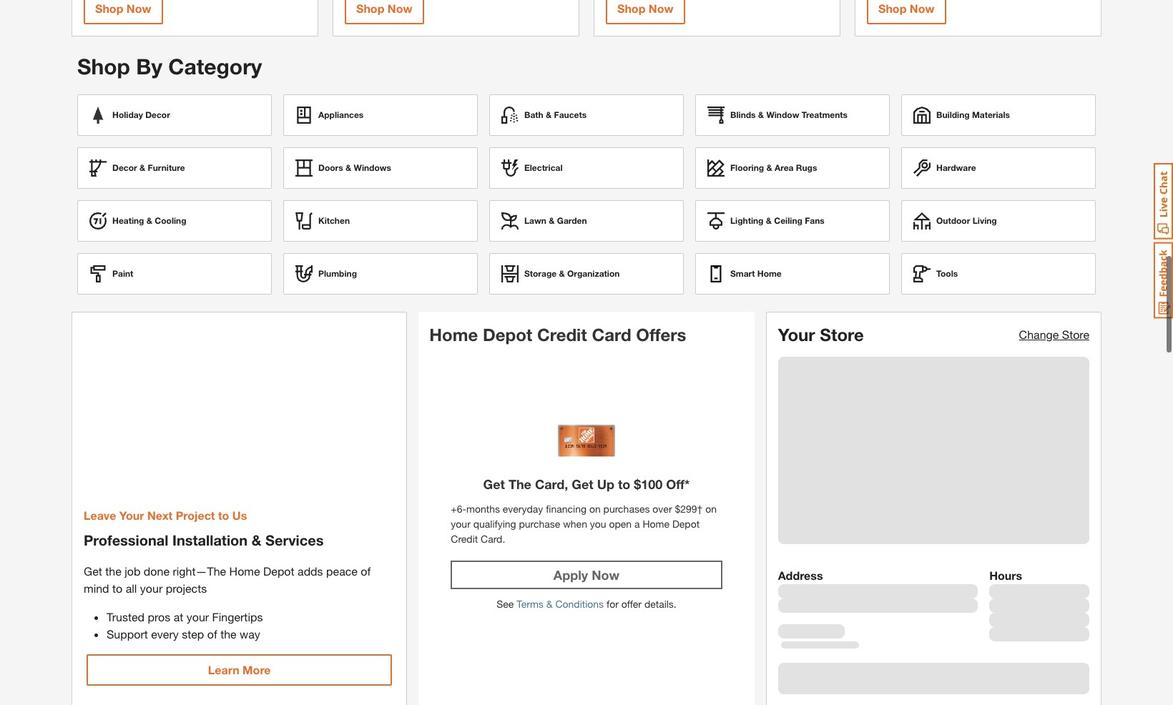 Task type: locate. For each thing, give the bounding box(es) containing it.
your
[[778, 325, 816, 345], [119, 509, 144, 522]]

0 horizontal spatial credit
[[451, 533, 478, 545]]

every
[[151, 628, 179, 641]]

heating
[[112, 215, 144, 226]]

apply now
[[554, 568, 620, 583]]

card.
[[481, 533, 505, 545]]

the left job
[[105, 565, 121, 578]]

1 vertical spatial credit
[[451, 533, 478, 545]]

shop now
[[95, 1, 151, 15], [356, 1, 413, 15], [618, 1, 674, 15], [879, 1, 935, 15]]

furniture
[[148, 162, 185, 173]]

credit inside +6-months everyday financing on purchases over $299† on your qualifying purchase when you open a home depot credit card.
[[451, 533, 478, 545]]

home inside +6-months everyday financing on purchases over $299† on your qualifying purchase when you open a home depot credit card.
[[643, 518, 670, 530]]

shop now link
[[84, 0, 163, 24], [345, 0, 424, 24], [606, 0, 685, 24], [867, 0, 946, 24]]

store for change store
[[1062, 328, 1090, 341]]

0 vertical spatial decor
[[145, 109, 170, 120]]

to
[[618, 477, 631, 493], [218, 509, 229, 522], [112, 582, 123, 595]]

learn more link
[[87, 655, 392, 686]]

2 vertical spatial to
[[112, 582, 123, 595]]

0 horizontal spatial the
[[105, 565, 121, 578]]

services
[[265, 532, 324, 549]]

on
[[590, 503, 601, 515], [706, 503, 717, 515]]

outdoor
[[937, 215, 971, 226]]

1 horizontal spatial decor
[[145, 109, 170, 120]]

0 horizontal spatial your
[[119, 509, 144, 522]]

0 horizontal spatial of
[[207, 628, 217, 641]]

depot left adds
[[263, 565, 295, 578]]

the down fingertips
[[220, 628, 237, 641]]

lighting & ceiling fans
[[731, 215, 825, 226]]

1 horizontal spatial credit
[[537, 325, 587, 345]]

heating & cooling
[[112, 215, 186, 226]]

shop
[[95, 1, 123, 15], [356, 1, 385, 15], [618, 1, 646, 15], [879, 1, 907, 15], [77, 53, 130, 79]]

1 horizontal spatial on
[[706, 503, 717, 515]]

smart home
[[731, 268, 782, 279]]

lighting
[[731, 215, 764, 226]]

& left the area
[[767, 162, 773, 173]]

get the job done right—the home depot adds peace of mind     to all your projects
[[84, 565, 371, 595]]

1 horizontal spatial your
[[187, 610, 209, 624]]

0 horizontal spatial decor
[[112, 162, 137, 173]]

get up mind at the left bottom of page
[[84, 565, 102, 578]]

terms
[[517, 598, 544, 611]]

& left furniture
[[140, 162, 145, 173]]

store for your store
[[820, 325, 864, 345]]

step
[[182, 628, 204, 641]]

credit card icon image
[[558, 425, 615, 468]]

2 on from the left
[[706, 503, 717, 515]]

& right lawn
[[549, 215, 555, 226]]

flooring & area rugs
[[731, 162, 817, 173]]

now
[[127, 1, 151, 15], [388, 1, 413, 15], [649, 1, 674, 15], [910, 1, 935, 15], [592, 568, 620, 583]]

0 horizontal spatial to
[[112, 582, 123, 595]]

purchases
[[604, 503, 650, 515]]

all
[[126, 582, 137, 595]]

0 horizontal spatial your
[[140, 582, 163, 595]]

outdoor living link
[[902, 200, 1096, 242]]

of
[[361, 565, 371, 578], [207, 628, 217, 641]]

depot down $299†
[[673, 518, 700, 530]]

to left us
[[218, 509, 229, 522]]

0 horizontal spatial on
[[590, 503, 601, 515]]

& left cooling
[[147, 215, 152, 226]]

0 vertical spatial of
[[361, 565, 371, 578]]

2 horizontal spatial depot
[[673, 518, 700, 530]]

holiday decor link
[[77, 94, 272, 136]]

of right peace
[[361, 565, 371, 578]]

living
[[973, 215, 997, 226]]

at
[[174, 610, 183, 624]]

your inside get the job done right—the home depot adds peace of mind     to all your projects
[[140, 582, 163, 595]]

get for get the job done right—the home depot adds peace of mind     to all your projects
[[84, 565, 102, 578]]

1 horizontal spatial your
[[778, 325, 816, 345]]

bath
[[524, 109, 544, 120]]

0 horizontal spatial get
[[84, 565, 102, 578]]

to right up
[[618, 477, 631, 493]]

on right $299†
[[706, 503, 717, 515]]

1 vertical spatial depot
[[673, 518, 700, 530]]

1 vertical spatial of
[[207, 628, 217, 641]]

1 horizontal spatial store
[[1062, 328, 1090, 341]]

get left up
[[572, 477, 594, 493]]

2 horizontal spatial your
[[451, 518, 471, 530]]

garden
[[557, 215, 587, 226]]

0 vertical spatial the
[[105, 565, 121, 578]]

the
[[105, 565, 121, 578], [220, 628, 237, 641]]

depot
[[483, 325, 533, 345], [673, 518, 700, 530], [263, 565, 295, 578]]

store
[[820, 325, 864, 345], [1062, 328, 1090, 341]]

1 horizontal spatial of
[[361, 565, 371, 578]]

get left the
[[483, 477, 505, 493]]

2 vertical spatial depot
[[263, 565, 295, 578]]

financing
[[546, 503, 587, 515]]

the
[[509, 477, 532, 493]]

&
[[546, 109, 552, 120], [758, 109, 764, 120], [140, 162, 145, 173], [346, 162, 352, 173], [767, 162, 773, 173], [147, 215, 152, 226], [549, 215, 555, 226], [766, 215, 772, 226], [559, 268, 565, 279], [252, 532, 261, 549], [546, 598, 553, 611]]

2 horizontal spatial to
[[618, 477, 631, 493]]

1 horizontal spatial depot
[[483, 325, 533, 345]]

live chat image
[[1154, 163, 1173, 240]]

storage
[[524, 268, 557, 279]]

kitchen link
[[283, 200, 478, 242]]

credit left card at the right of the page
[[537, 325, 587, 345]]

credit
[[537, 325, 587, 345], [451, 533, 478, 545]]

peace
[[326, 565, 358, 578]]

& right doors
[[346, 162, 352, 173]]

1 vertical spatial your
[[140, 582, 163, 595]]

1 vertical spatial the
[[220, 628, 237, 641]]

holiday decor placeholder image
[[89, 107, 107, 124]]

category
[[168, 53, 262, 79]]

decor right holiday
[[145, 109, 170, 120]]

0 vertical spatial to
[[618, 477, 631, 493]]

of inside trusted pros at your fingertips support every step of the way
[[207, 628, 217, 641]]

to left all
[[112, 582, 123, 595]]

smart
[[731, 268, 755, 279]]

0 vertical spatial your
[[451, 518, 471, 530]]

2 shop now link from the left
[[345, 0, 424, 24]]

1 horizontal spatial get
[[483, 477, 505, 493]]

ceiling
[[774, 215, 803, 226]]

3 shop now link from the left
[[606, 0, 685, 24]]

of right step
[[207, 628, 217, 641]]

credit left card.
[[451, 533, 478, 545]]

paint link
[[77, 253, 272, 295]]

offers
[[636, 325, 687, 345]]

decor left furniture
[[112, 162, 137, 173]]

& for cooling
[[147, 215, 152, 226]]

1 vertical spatial decor
[[112, 162, 137, 173]]

your up professional
[[119, 509, 144, 522]]

0 horizontal spatial store
[[820, 325, 864, 345]]

2 vertical spatial your
[[187, 610, 209, 624]]

the inside get the job done right—the home depot adds peace of mind     to all your projects
[[105, 565, 121, 578]]

blinds & window treatments
[[731, 109, 848, 120]]

holiday
[[112, 109, 143, 120]]

shop by category
[[77, 53, 262, 79]]

your down done
[[140, 582, 163, 595]]

on up you
[[590, 503, 601, 515]]

depot down storage
[[483, 325, 533, 345]]

get inside get the job done right—the home depot adds peace of mind     to all your projects
[[84, 565, 102, 578]]

window
[[767, 109, 800, 120]]

your down +6-
[[451, 518, 471, 530]]

$100
[[634, 477, 663, 493]]

0 vertical spatial your
[[778, 325, 816, 345]]

& right blinds
[[758, 109, 764, 120]]

depot inside +6-months everyday financing on purchases over $299† on your qualifying purchase when you open a home depot credit card.
[[673, 518, 700, 530]]

when
[[563, 518, 587, 530]]

off*
[[666, 477, 690, 493]]

1 horizontal spatial the
[[220, 628, 237, 641]]

terms & conditions button
[[517, 597, 604, 612]]

decor
[[145, 109, 170, 120], [112, 162, 137, 173]]

1 horizontal spatial to
[[218, 509, 229, 522]]

tools link
[[902, 253, 1096, 295]]

card,
[[535, 477, 568, 493]]

1 shop now link from the left
[[84, 0, 163, 24]]

plumbing link
[[283, 253, 478, 295]]

hours
[[990, 569, 1023, 582]]

0 horizontal spatial depot
[[263, 565, 295, 578]]

lighting & ceiling fans link
[[696, 200, 890, 242]]

your down 'smart home' link
[[778, 325, 816, 345]]

3 shop now from the left
[[618, 1, 674, 15]]

+6-months everyday financing on purchases over $299† on your qualifying purchase when you open a home depot credit card.
[[451, 503, 717, 545]]

flooring
[[731, 162, 764, 173]]

your up step
[[187, 610, 209, 624]]

0 vertical spatial credit
[[537, 325, 587, 345]]

& right storage
[[559, 268, 565, 279]]

& left ceiling
[[766, 215, 772, 226]]

smart home link
[[696, 253, 890, 295]]

get for get the card, get up to $100 off*
[[483, 477, 505, 493]]

bath & faucets
[[524, 109, 587, 120]]

& for window
[[758, 109, 764, 120]]

& right bath
[[546, 109, 552, 120]]



Task type: vqa. For each thing, say whether or not it's contained in the screenshot.
Shop All button
no



Task type: describe. For each thing, give the bounding box(es) containing it.
area
[[775, 162, 794, 173]]

way
[[240, 628, 260, 641]]

hardware
[[937, 162, 976, 173]]

+6-
[[451, 503, 467, 515]]

1 on from the left
[[590, 503, 601, 515]]

professional
[[84, 532, 168, 549]]

doors & windows link
[[283, 147, 478, 189]]

0 vertical spatial depot
[[483, 325, 533, 345]]

lawn & garden link
[[489, 200, 684, 242]]

appliances
[[318, 109, 364, 120]]

& for garden
[[549, 215, 555, 226]]

windows
[[354, 162, 391, 173]]

heating & cooling link
[[77, 200, 272, 242]]

& for ceiling
[[766, 215, 772, 226]]

building materials
[[937, 109, 1010, 120]]

to inside get the job done right—the home depot adds peace of mind     to all your projects
[[112, 582, 123, 595]]

projects
[[166, 582, 207, 595]]

you
[[590, 518, 607, 530]]

4 shop now link from the left
[[867, 0, 946, 24]]

the inside trusted pros at your fingertips support every step of the way
[[220, 628, 237, 641]]

bath & faucets link
[[489, 94, 684, 136]]

smart home placeholder image
[[708, 265, 725, 283]]

storage & organization link
[[489, 253, 684, 295]]

& left services
[[252, 532, 261, 549]]

open
[[609, 518, 632, 530]]

building
[[937, 109, 970, 120]]

up
[[597, 477, 615, 493]]

leave your next project to us
[[84, 509, 247, 522]]

professional installation & services
[[84, 532, 324, 549]]

purchase
[[519, 518, 561, 530]]

decor & furniture link
[[77, 147, 272, 189]]

plumbing
[[318, 268, 357, 279]]

installation
[[172, 532, 248, 549]]

a
[[635, 518, 640, 530]]

building materials link
[[902, 94, 1096, 136]]

support
[[107, 628, 148, 641]]

1 shop now from the left
[[95, 1, 151, 15]]

4 shop now from the left
[[879, 1, 935, 15]]

feedback link image
[[1154, 242, 1173, 319]]

see
[[497, 598, 514, 611]]

learn more
[[208, 663, 271, 677]]

& right terms
[[546, 598, 553, 611]]

electrical link
[[489, 147, 684, 189]]

card
[[592, 325, 632, 345]]

depot inside get the job done right—the home depot adds peace of mind     to all your projects
[[263, 565, 295, 578]]

next
[[147, 509, 173, 522]]

& for area
[[767, 162, 773, 173]]

for
[[607, 598, 619, 611]]

& for furniture
[[140, 162, 145, 173]]

kitchen
[[318, 215, 350, 226]]

paint
[[112, 268, 133, 279]]

learn
[[208, 663, 239, 677]]

get the card, get up to $100 off*
[[483, 477, 690, 493]]

your inside trusted pros at your fingertips support every step of the way
[[187, 610, 209, 624]]

materials
[[972, 109, 1010, 120]]

mind
[[84, 582, 109, 595]]

done
[[144, 565, 170, 578]]

& for windows
[[346, 162, 352, 173]]

of inside get the job done right—the home depot adds peace of mind     to all your projects
[[361, 565, 371, 578]]

decor inside holiday decor link
[[145, 109, 170, 120]]

& for organization
[[559, 268, 565, 279]]

2 horizontal spatial get
[[572, 477, 594, 493]]

leave
[[84, 509, 116, 522]]

home inside get the job done right—the home depot adds peace of mind     to all your projects
[[229, 565, 260, 578]]

flooring & area rugs link
[[696, 147, 890, 189]]

hardware link
[[902, 147, 1096, 189]]

months
[[467, 503, 500, 515]]

apply now link
[[451, 561, 722, 590]]

details.
[[645, 598, 677, 611]]

faucets
[[554, 109, 587, 120]]

address
[[778, 569, 823, 582]]

1 vertical spatial to
[[218, 509, 229, 522]]

adds
[[298, 565, 323, 578]]

organization
[[567, 268, 620, 279]]

electrical
[[524, 162, 563, 173]]

decor inside decor & furniture link
[[112, 162, 137, 173]]

see terms & conditions for offer details.
[[497, 598, 677, 611]]

trusted
[[107, 610, 145, 624]]

by
[[136, 53, 162, 79]]

rugs
[[796, 162, 817, 173]]

blinds & window treatments link
[[696, 94, 890, 136]]

outdoor living
[[937, 215, 997, 226]]

conditions
[[556, 598, 604, 611]]

your store
[[778, 325, 864, 345]]

2 shop now from the left
[[356, 1, 413, 15]]

& for faucets
[[546, 109, 552, 120]]

qualifying
[[473, 518, 516, 530]]

doors & windows
[[318, 162, 391, 173]]

offer
[[622, 598, 642, 611]]

us
[[232, 509, 247, 522]]

right—the
[[173, 565, 226, 578]]

lawn
[[524, 215, 547, 226]]

your inside +6-months everyday financing on purchases over $299† on your qualifying purchase when you open a home depot credit card.
[[451, 518, 471, 530]]

1 vertical spatial your
[[119, 509, 144, 522]]

doors
[[318, 162, 343, 173]]

treatments
[[802, 109, 848, 120]]

job
[[125, 565, 141, 578]]

trusted pros at your fingertips support every step of the way
[[107, 610, 263, 641]]

holiday decor
[[112, 109, 170, 120]]

project
[[176, 509, 215, 522]]

fingertips
[[212, 610, 263, 624]]

fans
[[805, 215, 825, 226]]



